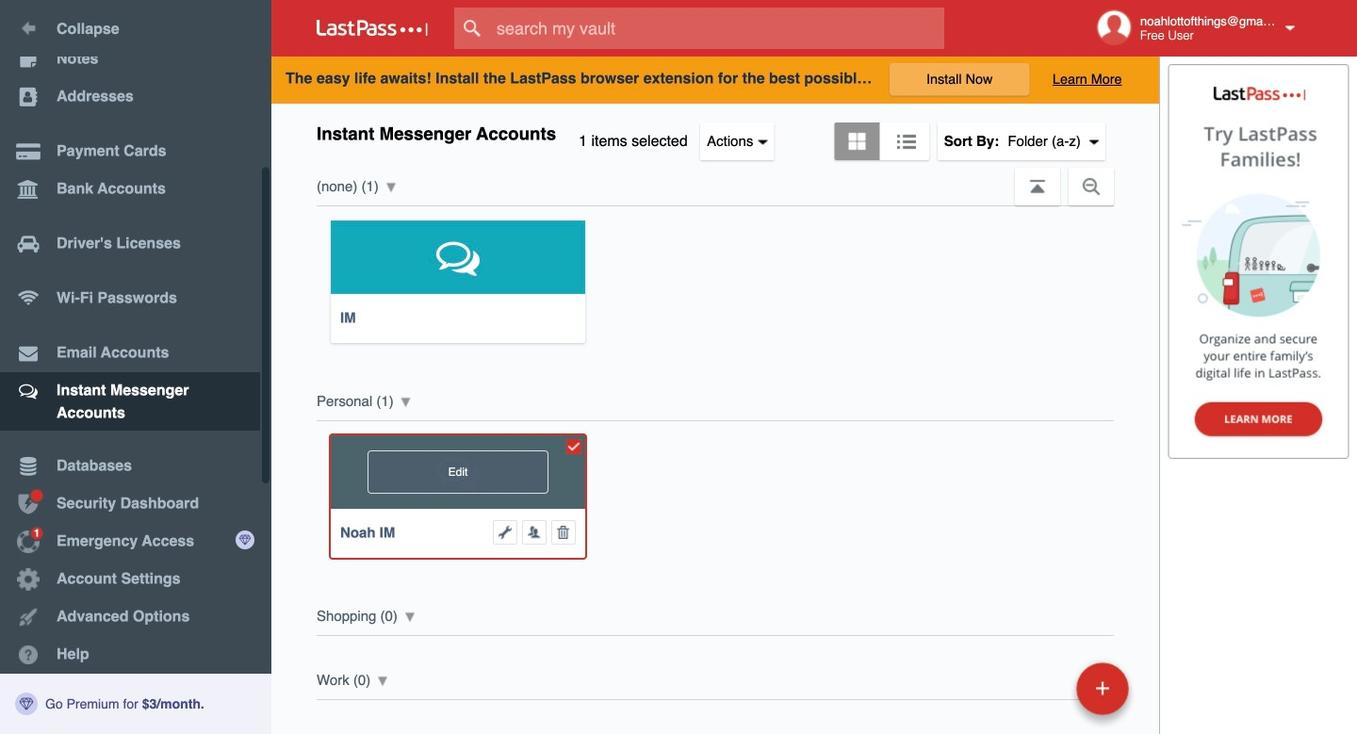 Task type: vqa. For each thing, say whether or not it's contained in the screenshot.
new item element
no



Task type: locate. For each thing, give the bounding box(es) containing it.
vault options navigation
[[271, 104, 1159, 205]]

lastpass image
[[317, 20, 428, 37]]

Search search field
[[454, 8, 981, 49]]

new item navigation
[[1070, 657, 1140, 734]]



Task type: describe. For each thing, give the bounding box(es) containing it.
search my vault text field
[[454, 8, 981, 49]]

new item image
[[1096, 682, 1109, 695]]

main navigation navigation
[[0, 0, 271, 734]]



